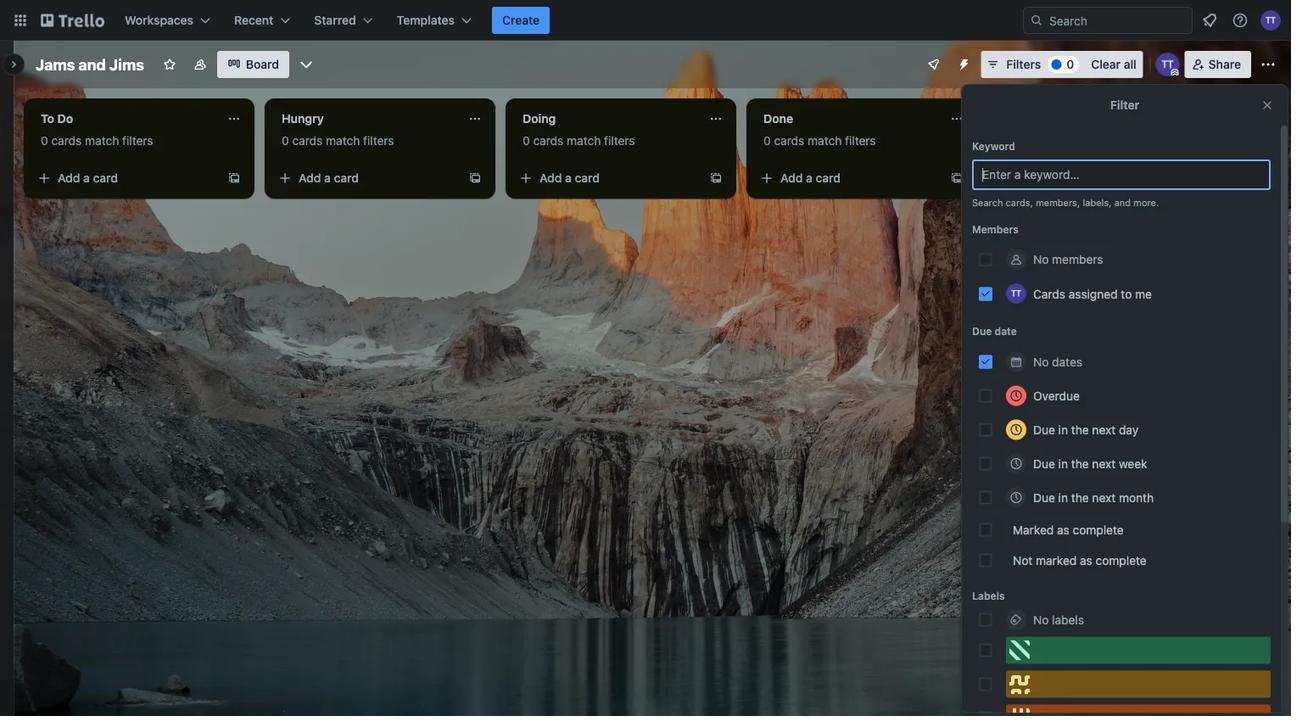 Task type: locate. For each thing, give the bounding box(es) containing it.
match
[[85, 134, 119, 148], [326, 134, 360, 148], [567, 134, 601, 148], [808, 134, 842, 148]]

a down "done" text field
[[806, 171, 813, 185]]

1 create from template… image from the left
[[227, 171, 241, 185]]

to
[[41, 112, 54, 126]]

cards down do
[[51, 134, 82, 148]]

1 create from template… image from the left
[[469, 171, 482, 185]]

add a card button down hungry text field
[[272, 165, 462, 192]]

Hungry text field
[[272, 105, 458, 132]]

3 a from the left
[[565, 171, 572, 185]]

cards
[[51, 134, 82, 148], [292, 134, 323, 148], [533, 134, 564, 148], [774, 134, 805, 148]]

add a card down done
[[781, 171, 841, 185]]

a down to do text field
[[83, 171, 90, 185]]

Doing text field
[[513, 105, 699, 132]]

in down the overdue
[[1059, 423, 1069, 437]]

0 cards match filters down "done" text field
[[764, 134, 876, 148]]

due date
[[973, 325, 1017, 337]]

1 add a card from the left
[[58, 171, 118, 185]]

a down hungry text field
[[324, 171, 331, 185]]

filters for to do
[[122, 134, 153, 148]]

2 match from the left
[[326, 134, 360, 148]]

2 no from the top
[[1034, 355, 1049, 369]]

no for no labels
[[1034, 613, 1049, 627]]

no for no dates
[[1034, 355, 1049, 369]]

primary element
[[0, 0, 1292, 41]]

3 in from the top
[[1059, 491, 1069, 505]]

2 0 cards match filters from the left
[[282, 134, 394, 148]]

me
[[1136, 287, 1153, 301]]

members
[[973, 223, 1019, 235]]

3 add a card from the left
[[540, 171, 600, 185]]

4 0 cards match filters from the left
[[764, 134, 876, 148]]

add a card
[[58, 171, 118, 185], [299, 171, 359, 185], [540, 171, 600, 185], [781, 171, 841, 185]]

due down the overdue
[[1034, 423, 1056, 437]]

0 down "to"
[[41, 134, 48, 148]]

the up 'marked as complete' at the bottom of page
[[1072, 491, 1090, 505]]

and
[[79, 55, 106, 73], [1115, 197, 1132, 208]]

0 cards match filters for to do
[[41, 134, 153, 148]]

in up 'marked as complete' at the bottom of page
[[1059, 491, 1069, 505]]

in for due in the next day
[[1059, 423, 1069, 437]]

cards,
[[1006, 197, 1034, 208]]

add a card button down doing text field
[[513, 165, 703, 192]]

terry turtle (terryturtle) image
[[1261, 10, 1282, 31], [1007, 283, 1027, 304]]

automation image
[[951, 51, 975, 75]]

create from template… image for done
[[951, 171, 964, 185]]

0 for to do
[[41, 134, 48, 148]]

day
[[1119, 423, 1139, 437]]

next left week
[[1093, 457, 1116, 471]]

filters down hungry text field
[[363, 134, 394, 148]]

filter
[[1111, 98, 1140, 112]]

as
[[1058, 523, 1070, 537], [1081, 553, 1093, 567]]

add a card down doing
[[540, 171, 600, 185]]

1 horizontal spatial create from template… image
[[951, 171, 964, 185]]

jams and jims
[[36, 55, 144, 73]]

cards for hungry
[[292, 134, 323, 148]]

create from template… image for doing
[[710, 171, 723, 185]]

1 vertical spatial no
[[1034, 355, 1049, 369]]

2 cards from the left
[[292, 134, 323, 148]]

no dates
[[1034, 355, 1083, 369]]

filters
[[122, 134, 153, 148], [363, 134, 394, 148], [604, 134, 635, 148], [845, 134, 876, 148]]

2 create from template… image from the left
[[710, 171, 723, 185]]

1 add a card button from the left
[[31, 165, 221, 192]]

2 a from the left
[[324, 171, 331, 185]]

2 vertical spatial the
[[1072, 491, 1090, 505]]

0 vertical spatial in
[[1059, 423, 1069, 437]]

cards for doing
[[533, 134, 564, 148]]

match for to do
[[85, 134, 119, 148]]

2 vertical spatial next
[[1093, 491, 1116, 505]]

as right marked
[[1081, 553, 1093, 567]]

3 0 cards match filters from the left
[[523, 134, 635, 148]]

4 card from the left
[[816, 171, 841, 185]]

2 filters from the left
[[363, 134, 394, 148]]

workspaces button
[[115, 7, 221, 34]]

match down hungry text field
[[326, 134, 360, 148]]

0 down doing
[[523, 134, 530, 148]]

0 vertical spatial and
[[79, 55, 106, 73]]

add a card button for to do
[[31, 165, 221, 192]]

add a card button for hungry
[[272, 165, 462, 192]]

add for done
[[781, 171, 803, 185]]

add left another
[[1019, 110, 1041, 124]]

filters
[[1007, 57, 1042, 71]]

1 horizontal spatial and
[[1115, 197, 1132, 208]]

search image
[[1030, 14, 1044, 27]]

and inside board name text field
[[79, 55, 106, 73]]

done
[[764, 112, 794, 126]]

cards down hungry
[[292, 134, 323, 148]]

card down to do text field
[[93, 171, 118, 185]]

filters down to do text field
[[122, 134, 153, 148]]

create from template… image for to do
[[227, 171, 241, 185]]

complete down 'marked as complete' at the bottom of page
[[1096, 553, 1147, 567]]

4 cards from the left
[[774, 134, 805, 148]]

0 notifications image
[[1200, 10, 1221, 31]]

cards
[[1034, 287, 1066, 301]]

in for due in the next month
[[1059, 491, 1069, 505]]

add a card for doing
[[540, 171, 600, 185]]

match down to do text field
[[85, 134, 119, 148]]

3 match from the left
[[567, 134, 601, 148]]

0 horizontal spatial terry turtle (terryturtle) image
[[1007, 283, 1027, 304]]

match down "done" text field
[[808, 134, 842, 148]]

cards down done
[[774, 134, 805, 148]]

labels,
[[1083, 197, 1112, 208]]

add down hungry
[[299, 171, 321, 185]]

2 create from template… image from the left
[[951, 171, 964, 185]]

due in the next day
[[1034, 423, 1139, 437]]

add down done
[[781, 171, 803, 185]]

filters down doing text field
[[604, 134, 635, 148]]

switch to… image
[[12, 12, 29, 29]]

month
[[1119, 491, 1154, 505]]

0 left clear
[[1067, 57, 1075, 71]]

clear
[[1092, 57, 1121, 71]]

add another list button
[[988, 98, 1219, 136]]

add for hungry
[[299, 171, 321, 185]]

recent button
[[224, 7, 301, 34]]

0 down hungry
[[282, 134, 289, 148]]

add a card button
[[31, 165, 221, 192], [272, 165, 462, 192], [513, 165, 703, 192], [754, 165, 944, 192]]

1 vertical spatial the
[[1072, 457, 1090, 471]]

2 in from the top
[[1059, 457, 1069, 471]]

0 cards match filters
[[41, 134, 153, 148], [282, 134, 394, 148], [523, 134, 635, 148], [764, 134, 876, 148]]

2 add a card from the left
[[299, 171, 359, 185]]

1 next from the top
[[1093, 423, 1116, 437]]

0 horizontal spatial create from template… image
[[469, 171, 482, 185]]

templates button
[[387, 7, 482, 34]]

and left more.
[[1115, 197, 1132, 208]]

Board name text field
[[27, 51, 153, 78]]

1 vertical spatial complete
[[1096, 553, 1147, 567]]

1 horizontal spatial as
[[1081, 553, 1093, 567]]

2 card from the left
[[334, 171, 359, 185]]

board
[[246, 57, 279, 71]]

0 vertical spatial the
[[1072, 423, 1090, 437]]

4 add a card from the left
[[781, 171, 841, 185]]

4 match from the left
[[808, 134, 842, 148]]

card down doing text field
[[575, 171, 600, 185]]

1 in from the top
[[1059, 423, 1069, 437]]

2 vertical spatial in
[[1059, 491, 1069, 505]]

in for due in the next week
[[1059, 457, 1069, 471]]

complete down due in the next month
[[1073, 523, 1124, 537]]

0 cards match filters down to do text field
[[41, 134, 153, 148]]

3 the from the top
[[1072, 491, 1090, 505]]

a
[[83, 171, 90, 185], [324, 171, 331, 185], [565, 171, 572, 185], [806, 171, 813, 185]]

add down doing
[[540, 171, 562, 185]]

1 vertical spatial next
[[1093, 457, 1116, 471]]

1 card from the left
[[93, 171, 118, 185]]

next left month
[[1093, 491, 1116, 505]]

3 next from the top
[[1093, 491, 1116, 505]]

0 vertical spatial next
[[1093, 423, 1116, 437]]

0 cards match filters down doing text field
[[523, 134, 635, 148]]

no left labels
[[1034, 613, 1049, 627]]

cards down doing
[[533, 134, 564, 148]]

0 cards match filters down hungry text field
[[282, 134, 394, 148]]

the up "due in the next week"
[[1072, 423, 1090, 437]]

4 a from the left
[[806, 171, 813, 185]]

due
[[973, 325, 992, 337], [1034, 423, 1056, 437], [1034, 457, 1056, 471], [1034, 491, 1056, 505]]

create from template… image
[[469, 171, 482, 185], [710, 171, 723, 185]]

color: yellow, title: none element
[[1007, 671, 1271, 698]]

0 horizontal spatial and
[[79, 55, 106, 73]]

add
[[1019, 110, 1041, 124], [58, 171, 80, 185], [299, 171, 321, 185], [540, 171, 562, 185], [781, 171, 803, 185]]

no members
[[1034, 253, 1104, 267]]

3 cards from the left
[[533, 134, 564, 148]]

0
[[1067, 57, 1075, 71], [41, 134, 48, 148], [282, 134, 289, 148], [523, 134, 530, 148], [764, 134, 771, 148]]

0 vertical spatial complete
[[1073, 523, 1124, 537]]

card
[[93, 171, 118, 185], [334, 171, 359, 185], [575, 171, 600, 185], [816, 171, 841, 185]]

3 filters from the left
[[604, 134, 635, 148]]

no up cards
[[1034, 253, 1049, 267]]

star or unstar board image
[[163, 58, 176, 71]]

next left day
[[1093, 423, 1116, 437]]

add another list
[[1019, 110, 1107, 124]]

terry turtle (terryturtle) image right open information menu "icon"
[[1261, 10, 1282, 31]]

due left "date"
[[973, 325, 992, 337]]

0 horizontal spatial create from template… image
[[227, 171, 241, 185]]

0 down done
[[764, 134, 771, 148]]

0 vertical spatial as
[[1058, 523, 1070, 537]]

0 cards match filters for hungry
[[282, 134, 394, 148]]

1 match from the left
[[85, 134, 119, 148]]

1 vertical spatial in
[[1059, 457, 1069, 471]]

0 vertical spatial no
[[1034, 253, 1049, 267]]

board link
[[217, 51, 289, 78]]

add a card down hungry
[[299, 171, 359, 185]]

4 add a card button from the left
[[754, 165, 944, 192]]

card down hungry text field
[[334, 171, 359, 185]]

next
[[1093, 423, 1116, 437], [1093, 457, 1116, 471], [1093, 491, 1116, 505]]

not marked as complete
[[1013, 553, 1147, 567]]

4 filters from the left
[[845, 134, 876, 148]]

and left jims at top left
[[79, 55, 106, 73]]

not
[[1013, 553, 1033, 567]]

0 cards match filters for doing
[[523, 134, 635, 148]]

templates
[[397, 13, 455, 27]]

share
[[1209, 57, 1242, 71]]

the for month
[[1072, 491, 1090, 505]]

1 cards from the left
[[51, 134, 82, 148]]

this member is an admin of this board. image
[[1172, 69, 1180, 76]]

as right the marked
[[1058, 523, 1070, 537]]

the down due in the next day
[[1072, 457, 1090, 471]]

1 no from the top
[[1034, 253, 1049, 267]]

due up the marked
[[1034, 491, 1056, 505]]

add a card button down to do text field
[[31, 165, 221, 192]]

3 card from the left
[[575, 171, 600, 185]]

filters down "done" text field
[[845, 134, 876, 148]]

3 no from the top
[[1034, 613, 1049, 627]]

terry turtle (terryturtle) image left cards
[[1007, 283, 1027, 304]]

1 horizontal spatial create from template… image
[[710, 171, 723, 185]]

2 next from the top
[[1093, 457, 1116, 471]]

a down doing text field
[[565, 171, 572, 185]]

add a card down do
[[58, 171, 118, 185]]

1 filters from the left
[[122, 134, 153, 148]]

create from template… image
[[227, 171, 241, 185], [951, 171, 964, 185]]

2 add a card button from the left
[[272, 165, 462, 192]]

no
[[1034, 253, 1049, 267], [1034, 355, 1049, 369], [1034, 613, 1049, 627]]

the
[[1072, 423, 1090, 437], [1072, 457, 1090, 471], [1072, 491, 1090, 505]]

in
[[1059, 423, 1069, 437], [1059, 457, 1069, 471], [1059, 491, 1069, 505]]

1 the from the top
[[1072, 423, 1090, 437]]

due down due in the next day
[[1034, 457, 1056, 471]]

add down do
[[58, 171, 80, 185]]

in down due in the next day
[[1059, 457, 1069, 471]]

3 add a card button from the left
[[513, 165, 703, 192]]

1 a from the left
[[83, 171, 90, 185]]

no left dates
[[1034, 355, 1049, 369]]

due in the next week
[[1034, 457, 1148, 471]]

1 0 cards match filters from the left
[[41, 134, 153, 148]]

add a card button down "done" text field
[[754, 165, 944, 192]]

1 horizontal spatial terry turtle (terryturtle) image
[[1261, 10, 1282, 31]]

card down "done" text field
[[816, 171, 841, 185]]

match down doing text field
[[567, 134, 601, 148]]

complete
[[1073, 523, 1124, 537], [1096, 553, 1147, 567]]

1 vertical spatial and
[[1115, 197, 1132, 208]]

2 the from the top
[[1072, 457, 1090, 471]]

workspace visible image
[[193, 58, 207, 71]]

2 vertical spatial no
[[1034, 613, 1049, 627]]



Task type: vqa. For each thing, say whether or not it's contained in the screenshot.
'NO' to the middle
yes



Task type: describe. For each thing, give the bounding box(es) containing it.
jims
[[109, 55, 144, 73]]

due for due date
[[973, 325, 992, 337]]

0 for doing
[[523, 134, 530, 148]]

create
[[502, 13, 540, 27]]

the for day
[[1072, 423, 1090, 437]]

cards assigned to me
[[1034, 287, 1153, 301]]

no for no members
[[1034, 253, 1049, 267]]

match for done
[[808, 134, 842, 148]]

hungry
[[282, 112, 324, 126]]

0 for hungry
[[282, 134, 289, 148]]

a for done
[[806, 171, 813, 185]]

members
[[1053, 253, 1104, 267]]

Enter a keyword… text field
[[973, 160, 1271, 190]]

terry turtle (terryturtle) image
[[1157, 53, 1180, 76]]

search
[[973, 197, 1004, 208]]

labels
[[1053, 613, 1085, 627]]

open information menu image
[[1232, 12, 1249, 29]]

power ups image
[[927, 58, 941, 71]]

1 vertical spatial as
[[1081, 553, 1093, 567]]

add a card button for doing
[[513, 165, 703, 192]]

doing
[[523, 112, 556, 126]]

members,
[[1036, 197, 1081, 208]]

card for hungry
[[334, 171, 359, 185]]

match for hungry
[[326, 134, 360, 148]]

jams
[[36, 55, 75, 73]]

clear all
[[1092, 57, 1137, 71]]

Done text field
[[754, 105, 940, 132]]

share button
[[1185, 51, 1252, 78]]

add a card for hungry
[[299, 171, 359, 185]]

card for doing
[[575, 171, 600, 185]]

dates
[[1053, 355, 1083, 369]]

recent
[[234, 13, 274, 27]]

filters for doing
[[604, 134, 635, 148]]

no labels
[[1034, 613, 1085, 627]]

starred
[[314, 13, 356, 27]]

customize views image
[[298, 56, 315, 73]]

list
[[1091, 110, 1107, 124]]

close popover image
[[1261, 98, 1275, 112]]

marked as complete
[[1013, 523, 1124, 537]]

keyword
[[973, 140, 1016, 152]]

back to home image
[[41, 7, 104, 34]]

due in the next month
[[1034, 491, 1154, 505]]

due for due in the next week
[[1034, 457, 1056, 471]]

Search field
[[1044, 8, 1192, 33]]

create button
[[492, 7, 550, 34]]

marked
[[1013, 523, 1054, 537]]

marked
[[1036, 553, 1077, 567]]

clear all button
[[1085, 51, 1144, 78]]

0 cards match filters for done
[[764, 134, 876, 148]]

a for to do
[[83, 171, 90, 185]]

assigned
[[1069, 287, 1118, 301]]

0 vertical spatial terry turtle (terryturtle) image
[[1261, 10, 1282, 31]]

week
[[1119, 457, 1148, 471]]

filters for hungry
[[363, 134, 394, 148]]

date
[[995, 325, 1017, 337]]

0 horizontal spatial as
[[1058, 523, 1070, 537]]

due for due in the next day
[[1034, 423, 1056, 437]]

1 vertical spatial terry turtle (terryturtle) image
[[1007, 283, 1027, 304]]

another
[[1044, 110, 1088, 124]]

add a card for to do
[[58, 171, 118, 185]]

add for to do
[[58, 171, 80, 185]]

labels
[[973, 590, 1005, 602]]

to do
[[41, 112, 73, 126]]

starred button
[[304, 7, 383, 34]]

next for month
[[1093, 491, 1116, 505]]

0 for done
[[764, 134, 771, 148]]

to
[[1122, 287, 1133, 301]]

cards for to do
[[51, 134, 82, 148]]

workspaces
[[125, 13, 194, 27]]

more.
[[1134, 197, 1160, 208]]

add a card for done
[[781, 171, 841, 185]]

search cards, members, labels, and more.
[[973, 197, 1160, 208]]

create from template… image for hungry
[[469, 171, 482, 185]]

add a card button for done
[[754, 165, 944, 192]]

next for day
[[1093, 423, 1116, 437]]

add for doing
[[540, 171, 562, 185]]

filters for done
[[845, 134, 876, 148]]

a for hungry
[[324, 171, 331, 185]]

cards for done
[[774, 134, 805, 148]]

next for week
[[1093, 457, 1116, 471]]

card for to do
[[93, 171, 118, 185]]

the for week
[[1072, 457, 1090, 471]]

match for doing
[[567, 134, 601, 148]]

To Do text field
[[31, 105, 217, 132]]

a for doing
[[565, 171, 572, 185]]

overdue
[[1034, 389, 1080, 403]]

show menu image
[[1260, 56, 1277, 73]]

all
[[1124, 57, 1137, 71]]

do
[[57, 112, 73, 126]]

card for done
[[816, 171, 841, 185]]

due for due in the next month
[[1034, 491, 1056, 505]]

color: green, title: none element
[[1007, 637, 1271, 664]]



